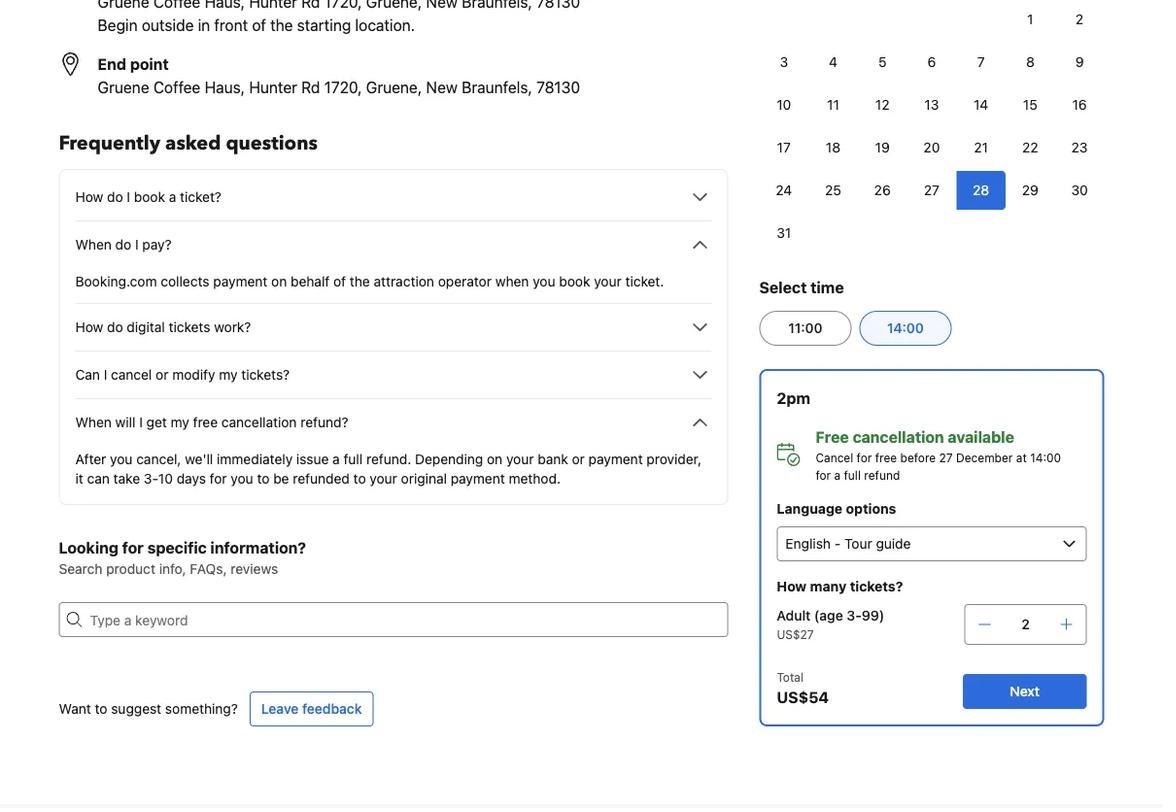 Task type: locate. For each thing, give the bounding box(es) containing it.
31 December 2023 checkbox
[[759, 214, 809, 253]]

cancellation up immediately
[[221, 414, 297, 431]]

for down "cancel"
[[816, 468, 831, 482]]

free inside when will i get my free cancellation refund? dropdown button
[[193, 414, 218, 431]]

attraction
[[374, 274, 434, 290]]

0 vertical spatial the
[[270, 16, 293, 34]]

original
[[401, 471, 447, 487]]

for
[[857, 451, 872, 465], [816, 468, 831, 482], [210, 471, 227, 487], [122, 539, 144, 557]]

0 vertical spatial book
[[134, 189, 165, 205]]

get
[[146, 414, 167, 431]]

i right will at left bottom
[[139, 414, 143, 431]]

30 December 2023 checkbox
[[1055, 171, 1104, 210]]

17
[[777, 139, 791, 155]]

cancel
[[111, 367, 152, 383]]

behalf
[[291, 274, 330, 290]]

1 horizontal spatial 14:00
[[1030, 451, 1061, 465]]

1 horizontal spatial your
[[506, 451, 534, 467]]

9 December 2023 checkbox
[[1055, 43, 1104, 82]]

suggest
[[111, 701, 161, 717]]

2 up 9
[[1076, 11, 1084, 27]]

0 vertical spatial or
[[156, 367, 169, 383]]

looking for specific information? search product info, faqs, reviews
[[59, 539, 306, 577]]

0 vertical spatial 3-
[[144, 471, 158, 487]]

do for pay?
[[115, 237, 131, 253]]

0 vertical spatial when
[[75, 237, 112, 253]]

10 inside checkbox
[[777, 97, 791, 113]]

how do i book a ticket? button
[[75, 186, 712, 209]]

78130
[[536, 78, 580, 97]]

2 inside option
[[1076, 11, 1084, 27]]

13 December 2023 checkbox
[[907, 86, 957, 124]]

3- right (age
[[847, 608, 862, 624]]

payment left provider,
[[589, 451, 643, 467]]

you up take
[[110, 451, 133, 467]]

to left be
[[257, 471, 270, 487]]

on right depending
[[487, 451, 503, 467]]

1 horizontal spatial on
[[487, 451, 503, 467]]

1 vertical spatial or
[[572, 451, 585, 467]]

booking.com collects payment on behalf of the attraction operator when you book your ticket.
[[75, 274, 664, 290]]

adult
[[777, 608, 811, 624]]

30
[[1071, 182, 1088, 198]]

i left pay?
[[135, 237, 139, 253]]

i inside dropdown button
[[139, 414, 143, 431]]

free
[[816, 428, 849, 447]]

21
[[974, 139, 988, 155]]

12 December 2023 checkbox
[[858, 86, 907, 124]]

2 horizontal spatial payment
[[589, 451, 643, 467]]

4 December 2023 checkbox
[[809, 43, 858, 82]]

1 horizontal spatial book
[[559, 274, 590, 290]]

0 vertical spatial tickets?
[[241, 367, 290, 383]]

2 vertical spatial do
[[107, 319, 123, 335]]

my inside dropdown button
[[219, 367, 238, 383]]

0 horizontal spatial free
[[193, 414, 218, 431]]

or right bank
[[572, 451, 585, 467]]

how for how do digital tickets work?
[[75, 319, 103, 335]]

1 vertical spatial a
[[332, 451, 340, 467]]

2 when from the top
[[75, 414, 112, 431]]

99)
[[862, 608, 884, 624]]

14:00
[[887, 320, 924, 336], [1030, 451, 1061, 465]]

1 vertical spatial how
[[75, 319, 103, 335]]

front
[[214, 16, 248, 34]]

0 horizontal spatial 10
[[158, 471, 173, 487]]

point
[[130, 55, 169, 73]]

do
[[107, 189, 123, 205], [115, 237, 131, 253], [107, 319, 123, 335]]

a inside "after you cancel, we'll immediately issue a full refund. depending on your bank or payment provider, it can take 3-10 days for you to be refunded to your original payment method."
[[332, 451, 340, 467]]

0 vertical spatial full
[[344, 451, 363, 467]]

27 right 'before'
[[939, 451, 953, 465]]

1 vertical spatial tickets?
[[850, 579, 903, 595]]

a inside dropdown button
[[169, 189, 176, 205]]

1 vertical spatial 2
[[1022, 617, 1030, 633]]

2 horizontal spatial your
[[594, 274, 622, 290]]

0 horizontal spatial tickets?
[[241, 367, 290, 383]]

your left ticket.
[[594, 274, 622, 290]]

0 horizontal spatial book
[[134, 189, 165, 205]]

0 horizontal spatial 3-
[[144, 471, 158, 487]]

22 December 2023 checkbox
[[1006, 128, 1055, 167]]

want to suggest something?
[[59, 701, 238, 717]]

when inside when will i get my free cancellation refund? dropdown button
[[75, 414, 112, 431]]

0 vertical spatial 27
[[924, 182, 940, 198]]

your up method.
[[506, 451, 534, 467]]

how do digital tickets work?
[[75, 319, 251, 335]]

do left digital
[[107, 319, 123, 335]]

when up booking.com
[[75, 237, 112, 253]]

cancellation up 'before'
[[853, 428, 944, 447]]

2 vertical spatial a
[[834, 468, 841, 482]]

will
[[115, 414, 135, 431]]

0 vertical spatial 2
[[1076, 11, 1084, 27]]

1 vertical spatial the
[[350, 274, 370, 290]]

1 when from the top
[[75, 237, 112, 253]]

0 vertical spatial payment
[[213, 274, 268, 290]]

coffee
[[153, 78, 201, 97]]

24
[[776, 182, 792, 198]]

0 horizontal spatial or
[[156, 367, 169, 383]]

for inside "after you cancel, we'll immediately issue a full refund. depending on your bank or payment provider, it can take 3-10 days for you to be refunded to your original payment method."
[[210, 471, 227, 487]]

1 vertical spatial your
[[506, 451, 534, 467]]

when will i get my free cancellation refund?
[[75, 414, 348, 431]]

Type a keyword field
[[82, 603, 728, 637]]

how up can
[[75, 319, 103, 335]]

free for cancellation
[[875, 451, 897, 465]]

0 vertical spatial a
[[169, 189, 176, 205]]

14:00 inside 'free cancellation available cancel for free before 27 december at 14:00 for a full refund'
[[1030, 451, 1061, 465]]

1 horizontal spatial my
[[219, 367, 238, 383]]

5
[[878, 54, 887, 70]]

1 horizontal spatial 10
[[777, 97, 791, 113]]

book inside dropdown button
[[134, 189, 165, 205]]

1 horizontal spatial cancellation
[[853, 428, 944, 447]]

0 vertical spatial free
[[193, 414, 218, 431]]

do up when do i pay?
[[107, 189, 123, 205]]

on inside "after you cancel, we'll immediately issue a full refund. depending on your bank or payment provider, it can take 3-10 days for you to be refunded to your original payment method."
[[487, 451, 503, 467]]

1 horizontal spatial or
[[572, 451, 585, 467]]

1 horizontal spatial of
[[333, 274, 346, 290]]

when inside when do i pay? "dropdown button"
[[75, 237, 112, 253]]

0 vertical spatial how
[[75, 189, 103, 205]]

1 vertical spatial my
[[171, 414, 189, 431]]

be
[[273, 471, 289, 487]]

1 vertical spatial free
[[875, 451, 897, 465]]

operator
[[438, 274, 492, 290]]

leave
[[261, 701, 299, 717]]

0 horizontal spatial a
[[169, 189, 176, 205]]

i up when do i pay?
[[127, 189, 130, 205]]

1 horizontal spatial full
[[844, 468, 861, 482]]

1 vertical spatial 3-
[[847, 608, 862, 624]]

for right days on the left of page
[[210, 471, 227, 487]]

2 up the next
[[1022, 617, 1030, 633]]

6 December 2023 checkbox
[[907, 43, 957, 82]]

to right want
[[95, 701, 107, 717]]

a inside 'free cancellation available cancel for free before 27 december at 14:00 for a full refund'
[[834, 468, 841, 482]]

11
[[827, 97, 839, 113]]

your down the refund.
[[370, 471, 397, 487]]

free inside 'free cancellation available cancel for free before 27 december at 14:00 for a full refund'
[[875, 451, 897, 465]]

hunter
[[249, 78, 297, 97]]

2 horizontal spatial you
[[533, 274, 555, 290]]

tickets? down work?
[[241, 367, 290, 383]]

you down immediately
[[231, 471, 253, 487]]

1 horizontal spatial free
[[875, 451, 897, 465]]

1 vertical spatial when
[[75, 414, 112, 431]]

when left will at left bottom
[[75, 414, 112, 431]]

2 vertical spatial you
[[231, 471, 253, 487]]

28
[[973, 182, 989, 198]]

time
[[811, 278, 844, 297]]

2 vertical spatial your
[[370, 471, 397, 487]]

0 vertical spatial my
[[219, 367, 238, 383]]

on
[[271, 274, 287, 290], [487, 451, 503, 467]]

free up we'll
[[193, 414, 218, 431]]

1 horizontal spatial payment
[[451, 471, 505, 487]]

info,
[[159, 561, 186, 577]]

of right front
[[252, 16, 266, 34]]

want
[[59, 701, 91, 717]]

to right refunded
[[353, 471, 366, 487]]

for up product
[[122, 539, 144, 557]]

book up pay?
[[134, 189, 165, 205]]

pay?
[[142, 237, 172, 253]]

book right when
[[559, 274, 590, 290]]

0 horizontal spatial on
[[271, 274, 287, 290]]

1 horizontal spatial tickets?
[[850, 579, 903, 595]]

1 horizontal spatial you
[[231, 471, 253, 487]]

0 horizontal spatial cancellation
[[221, 414, 297, 431]]

i inside "dropdown button"
[[135, 237, 139, 253]]

0 horizontal spatial payment
[[213, 274, 268, 290]]

1 vertical spatial full
[[844, 468, 861, 482]]

many
[[810, 579, 847, 595]]

1 horizontal spatial 2
[[1076, 11, 1084, 27]]

0 horizontal spatial your
[[370, 471, 397, 487]]

2 horizontal spatial a
[[834, 468, 841, 482]]

2 horizontal spatial to
[[353, 471, 366, 487]]

my right modify
[[219, 367, 238, 383]]

payment down depending
[[451, 471, 505, 487]]

1 vertical spatial of
[[333, 274, 346, 290]]

15 December 2023 checkbox
[[1006, 86, 1055, 124]]

0 vertical spatial 14:00
[[887, 320, 924, 336]]

we'll
[[185, 451, 213, 467]]

cancel,
[[136, 451, 181, 467]]

ticket?
[[180, 189, 222, 205]]

1 vertical spatial payment
[[589, 451, 643, 467]]

0 vertical spatial of
[[252, 16, 266, 34]]

the left attraction
[[350, 274, 370, 290]]

1 vertical spatial 10
[[158, 471, 173, 487]]

3- inside adult (age 3-99) us$27
[[847, 608, 862, 624]]

0 horizontal spatial full
[[344, 451, 363, 467]]

how down frequently
[[75, 189, 103, 205]]

9
[[1075, 54, 1084, 70]]

24 December 2023 checkbox
[[759, 171, 809, 210]]

full left the refund.
[[344, 451, 363, 467]]

27 December 2023 checkbox
[[907, 171, 957, 210]]

1 vertical spatial do
[[115, 237, 131, 253]]

refund?
[[301, 414, 348, 431]]

a down "cancel"
[[834, 468, 841, 482]]

rd
[[301, 78, 320, 97]]

29 December 2023 checkbox
[[1006, 171, 1055, 210]]

10 down 3 checkbox
[[777, 97, 791, 113]]

0 vertical spatial do
[[107, 189, 123, 205]]

begin
[[98, 16, 138, 34]]

0 horizontal spatial you
[[110, 451, 133, 467]]

faqs,
[[190, 561, 227, 577]]

1720,
[[324, 78, 362, 97]]

on left behalf
[[271, 274, 287, 290]]

1 vertical spatial on
[[487, 451, 503, 467]]

11:00
[[788, 320, 823, 336]]

for up refund in the right bottom of the page
[[857, 451, 872, 465]]

26
[[874, 182, 891, 198]]

of right behalf
[[333, 274, 346, 290]]

27
[[924, 182, 940, 198], [939, 451, 953, 465]]

leave feedback
[[261, 701, 362, 717]]

18 December 2023 checkbox
[[809, 128, 858, 167]]

a left ticket?
[[169, 189, 176, 205]]

1 horizontal spatial 3-
[[847, 608, 862, 624]]

free cancellation available cancel for free before 27 december at 14:00 for a full refund
[[816, 428, 1061, 482]]

free up refund in the right bottom of the page
[[875, 451, 897, 465]]

do left pay?
[[115, 237, 131, 253]]

to
[[257, 471, 270, 487], [353, 471, 366, 487], [95, 701, 107, 717]]

adult (age 3-99) us$27
[[777, 608, 884, 641]]

10 down the cancel,
[[158, 471, 173, 487]]

22
[[1022, 139, 1039, 155]]

do inside "dropdown button"
[[115, 237, 131, 253]]

frequently
[[59, 130, 160, 157]]

0 vertical spatial 10
[[777, 97, 791, 113]]

28 cell
[[957, 167, 1006, 210]]

27 down 20 december 2023 option
[[924, 182, 940, 198]]

gruene
[[98, 78, 149, 97]]

0 horizontal spatial to
[[95, 701, 107, 717]]

1 vertical spatial 14:00
[[1030, 451, 1061, 465]]

refund.
[[366, 451, 411, 467]]

looking
[[59, 539, 118, 557]]

modify
[[172, 367, 215, 383]]

0 vertical spatial your
[[594, 274, 622, 290]]

a right issue
[[332, 451, 340, 467]]

the left starting
[[270, 16, 293, 34]]

1 horizontal spatial a
[[332, 451, 340, 467]]

refund
[[864, 468, 900, 482]]

2 vertical spatial how
[[777, 579, 807, 595]]

outside
[[142, 16, 194, 34]]

2pm
[[777, 389, 811, 408]]

0 horizontal spatial my
[[171, 414, 189, 431]]

full down "cancel"
[[844, 468, 861, 482]]

tickets? up 99)
[[850, 579, 903, 595]]

payment up work?
[[213, 274, 268, 290]]

at
[[1016, 451, 1027, 465]]

1 vertical spatial 27
[[939, 451, 953, 465]]

new
[[426, 78, 458, 97]]

or
[[156, 367, 169, 383], [572, 451, 585, 467]]

or right cancel
[[156, 367, 169, 383]]

my right get
[[171, 414, 189, 431]]

how up adult
[[777, 579, 807, 595]]

1 vertical spatial book
[[559, 274, 590, 290]]

you right when
[[533, 274, 555, 290]]

3- down the cancel,
[[144, 471, 158, 487]]



Task type: vqa. For each thing, say whether or not it's contained in the screenshot.


Task type: describe. For each thing, give the bounding box(es) containing it.
after
[[75, 451, 106, 467]]

gruene,
[[366, 78, 422, 97]]

select
[[759, 278, 807, 297]]

booking.com
[[75, 274, 157, 290]]

days
[[177, 471, 206, 487]]

12
[[875, 97, 890, 113]]

information?
[[210, 539, 306, 557]]

27 inside 'free cancellation available cancel for free before 27 december at 14:00 for a full refund'
[[939, 451, 953, 465]]

how many tickets?
[[777, 579, 903, 595]]

0 vertical spatial on
[[271, 274, 287, 290]]

28 December 2023 checkbox
[[957, 171, 1006, 210]]

full inside 'free cancellation available cancel for free before 27 december at 14:00 for a full refund'
[[844, 468, 861, 482]]

3 December 2023 checkbox
[[759, 43, 809, 82]]

feedback
[[302, 701, 362, 717]]

refunded
[[293, 471, 350, 487]]

issue
[[296, 451, 329, 467]]

when
[[495, 274, 529, 290]]

3
[[780, 54, 788, 70]]

0 horizontal spatial 14:00
[[887, 320, 924, 336]]

free for will
[[193, 414, 218, 431]]

available
[[948, 428, 1014, 447]]

leave feedback button
[[250, 692, 374, 727]]

us$54
[[777, 689, 829, 707]]

december
[[956, 451, 1013, 465]]

16
[[1072, 97, 1087, 113]]

full inside "after you cancel, we'll immediately issue a full refund. depending on your bank or payment provider, it can take 3-10 days for you to be refunded to your original payment method."
[[344, 451, 363, 467]]

how do digital tickets work? button
[[75, 316, 712, 339]]

(age
[[814, 608, 843, 624]]

or inside "after you cancel, we'll immediately issue a full refund. depending on your bank or payment provider, it can take 3-10 days for you to be refunded to your original payment method."
[[572, 451, 585, 467]]

17 December 2023 checkbox
[[759, 128, 809, 167]]

location.
[[355, 16, 415, 34]]

bank
[[538, 451, 568, 467]]

3- inside "after you cancel, we'll immediately issue a full refund. depending on your bank or payment provider, it can take 3-10 days for you to be refunded to your original payment method."
[[144, 471, 158, 487]]

20 December 2023 checkbox
[[907, 128, 957, 167]]

something?
[[165, 701, 238, 717]]

collects
[[161, 274, 209, 290]]

specific
[[147, 539, 207, 557]]

can
[[87, 471, 110, 487]]

when for when will i get my free cancellation refund?
[[75, 414, 112, 431]]

8
[[1026, 54, 1035, 70]]

1 horizontal spatial the
[[350, 274, 370, 290]]

provider,
[[647, 451, 702, 467]]

1 vertical spatial you
[[110, 451, 133, 467]]

13
[[925, 97, 939, 113]]

select time
[[759, 278, 844, 297]]

14 December 2023 checkbox
[[957, 86, 1006, 124]]

0 horizontal spatial 2
[[1022, 617, 1030, 633]]

total
[[777, 671, 804, 684]]

after you cancel, we'll immediately issue a full refund. depending on your bank or payment provider, it can take 3-10 days for you to be refunded to your original payment method.
[[75, 451, 702, 487]]

0 horizontal spatial of
[[252, 16, 266, 34]]

i right can
[[104, 367, 107, 383]]

how for how do i book a ticket?
[[75, 189, 103, 205]]

my inside dropdown button
[[171, 414, 189, 431]]

19 December 2023 checkbox
[[858, 128, 907, 167]]

18
[[826, 139, 841, 155]]

27 inside option
[[924, 182, 940, 198]]

29
[[1022, 182, 1039, 198]]

us$27
[[777, 628, 814, 641]]

2 December 2023 checkbox
[[1055, 0, 1104, 39]]

cancellation inside 'free cancellation available cancel for free before 27 december at 14:00 for a full refund'
[[853, 428, 944, 447]]

i for book
[[127, 189, 130, 205]]

25 December 2023 checkbox
[[809, 171, 858, 210]]

asked
[[165, 130, 221, 157]]

options
[[846, 501, 896, 517]]

product
[[106, 561, 155, 577]]

or inside dropdown button
[[156, 367, 169, 383]]

end point gruene coffee haus, hunter rd 1720, gruene, new braunfels, 78130
[[98, 55, 580, 97]]

20
[[924, 139, 940, 155]]

take
[[113, 471, 140, 487]]

when do i pay? button
[[75, 233, 712, 257]]

i for get
[[139, 414, 143, 431]]

1 December 2023 checkbox
[[1006, 0, 1055, 39]]

5 December 2023 checkbox
[[858, 43, 907, 82]]

0 vertical spatial you
[[533, 274, 555, 290]]

cancellation inside when will i get my free cancellation refund? dropdown button
[[221, 414, 297, 431]]

starting
[[297, 16, 351, 34]]

0 horizontal spatial the
[[270, 16, 293, 34]]

do for book
[[107, 189, 123, 205]]

immediately
[[217, 451, 293, 467]]

tickets? inside dropdown button
[[241, 367, 290, 383]]

21 December 2023 checkbox
[[957, 128, 1006, 167]]

14
[[974, 97, 989, 113]]

15
[[1023, 97, 1038, 113]]

10 December 2023 checkbox
[[759, 86, 809, 124]]

when will i get my free cancellation refund? button
[[75, 411, 712, 434]]

ticket.
[[625, 274, 664, 290]]

2 vertical spatial payment
[[451, 471, 505, 487]]

for inside looking for specific information? search product info, faqs, reviews
[[122, 539, 144, 557]]

haus,
[[205, 78, 245, 97]]

7
[[977, 54, 985, 70]]

26 December 2023 checkbox
[[858, 171, 907, 210]]

7 December 2023 checkbox
[[957, 43, 1006, 82]]

6
[[928, 54, 936, 70]]

8 December 2023 checkbox
[[1006, 43, 1055, 82]]

can i cancel or modify my tickets? button
[[75, 363, 712, 387]]

tickets
[[169, 319, 210, 335]]

frequently asked questions
[[59, 130, 318, 157]]

cancel
[[816, 451, 853, 465]]

16 December 2023 checkbox
[[1055, 86, 1104, 124]]

how do i book a ticket?
[[75, 189, 222, 205]]

11 December 2023 checkbox
[[809, 86, 858, 124]]

questions
[[226, 130, 318, 157]]

i for pay?
[[135, 237, 139, 253]]

language options
[[777, 501, 896, 517]]

1
[[1027, 11, 1034, 27]]

23
[[1072, 139, 1088, 155]]

10 inside "after you cancel, we'll immediately issue a full refund. depending on your bank or payment provider, it can take 3-10 days for you to be refunded to your original payment method."
[[158, 471, 173, 487]]

depending
[[415, 451, 483, 467]]

do for tickets
[[107, 319, 123, 335]]

23 December 2023 checkbox
[[1055, 128, 1104, 167]]

language
[[777, 501, 843, 517]]

how for how many tickets?
[[777, 579, 807, 595]]

when for when do i pay?
[[75, 237, 112, 253]]

1 horizontal spatial to
[[257, 471, 270, 487]]

begin outside in front of the starting location.
[[98, 16, 415, 34]]

4
[[829, 54, 838, 70]]

can
[[75, 367, 100, 383]]

braunfels,
[[462, 78, 532, 97]]

next
[[1010, 684, 1040, 700]]

can i cancel or modify my tickets?
[[75, 367, 290, 383]]

total us$54
[[777, 671, 829, 707]]

before
[[900, 451, 936, 465]]

in
[[198, 16, 210, 34]]



